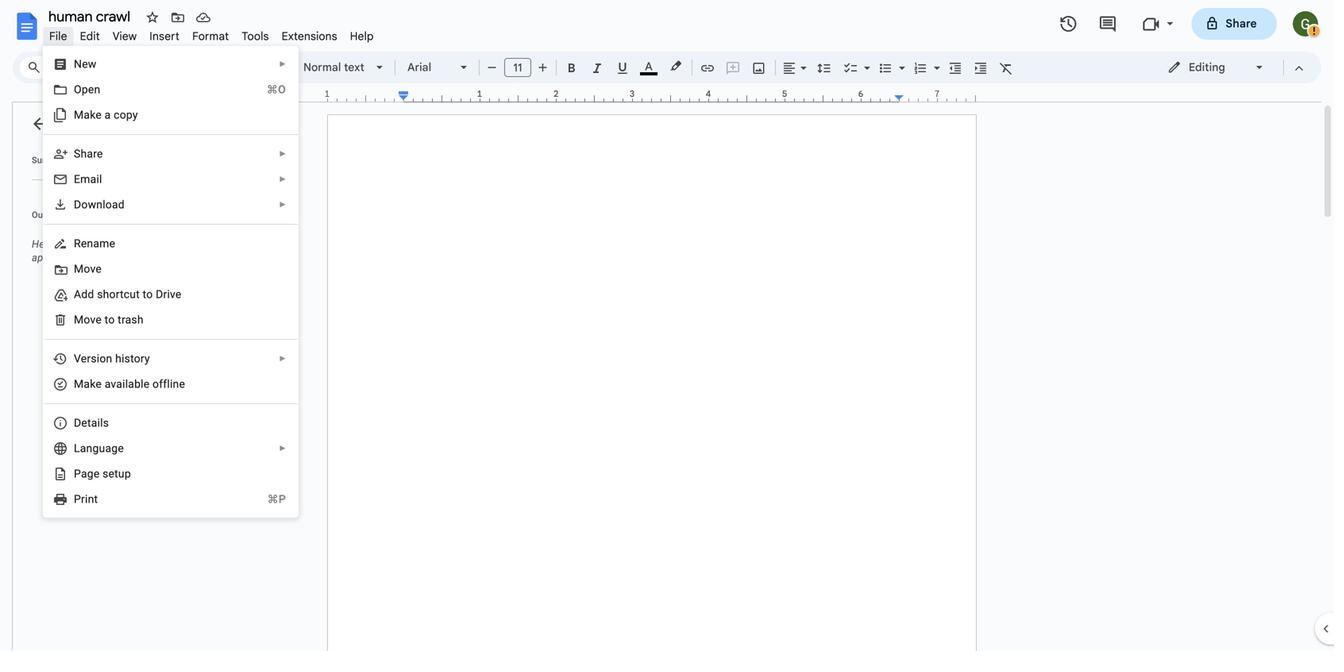 Task type: locate. For each thing, give the bounding box(es) containing it.
right margin image
[[895, 90, 975, 102]]

⌘p element
[[248, 492, 286, 507]]

e
[[96, 378, 102, 391], [94, 467, 100, 480]]

►
[[279, 60, 287, 69], [279, 149, 287, 158], [279, 175, 287, 184], [279, 200, 287, 209], [279, 354, 287, 363], [279, 444, 287, 453]]

menu containing n
[[17, 0, 299, 518]]

g
[[87, 467, 94, 480]]

Font size text field
[[505, 58, 530, 77]]

language l element
[[74, 442, 129, 455]]

application
[[0, 0, 1334, 651]]

the
[[130, 238, 144, 250]]

text color image
[[640, 56, 657, 75]]

trash
[[118, 313, 144, 326]]

insert image image
[[750, 56, 768, 79]]

view menu item
[[106, 27, 143, 46]]

ove
[[84, 262, 102, 276]]

6 ► from the top
[[279, 444, 287, 453]]

menu
[[17, 0, 299, 518]]

hare
[[81, 147, 103, 160]]

outline heading
[[13, 209, 229, 231]]

o
[[108, 313, 115, 326]]

e right pa
[[94, 467, 100, 480]]

e
[[74, 173, 80, 186]]

version h istory
[[74, 352, 150, 365]]

email e element
[[74, 173, 107, 186]]

h
[[115, 352, 122, 365]]

left margin image
[[328, 90, 408, 102]]

2 ► from the top
[[279, 149, 287, 158]]

0 horizontal spatial to
[[118, 238, 127, 250]]

e mail
[[74, 173, 102, 186]]

move m element
[[74, 262, 106, 276]]

ma k e available offline
[[74, 378, 185, 391]]

text
[[344, 60, 364, 74]]

available
[[105, 378, 150, 391]]

menu bar containing file
[[43, 21, 380, 47]]

o
[[74, 83, 82, 96]]

appear
[[32, 252, 64, 264]]

1
[[325, 89, 330, 99]]

1 horizontal spatial to
[[143, 288, 153, 301]]

add shortcut to drive
[[74, 288, 181, 301]]

⌘o
[[267, 83, 286, 96]]

make available offline k element
[[74, 378, 190, 391]]

to left the
[[118, 238, 127, 250]]

opy
[[120, 108, 138, 121]]

1 ► from the top
[[279, 60, 287, 69]]

open o element
[[74, 83, 105, 96]]

0 vertical spatial to
[[118, 238, 127, 250]]

1 vertical spatial e
[[94, 467, 100, 480]]

help
[[350, 29, 374, 43]]

editing button
[[1156, 56, 1276, 79]]

k
[[90, 378, 96, 391]]

to left drive
[[143, 288, 153, 301]]

setup
[[103, 467, 131, 480]]

menu bar
[[43, 21, 380, 47]]

to
[[118, 238, 127, 250], [143, 288, 153, 301]]

file
[[49, 29, 67, 43]]

Rename text field
[[43, 6, 140, 25]]

1 vertical spatial to
[[143, 288, 153, 301]]

tools menu item
[[235, 27, 275, 46]]

new n element
[[74, 58, 101, 71]]

p
[[74, 493, 81, 506]]

insert
[[150, 29, 180, 43]]

details
[[74, 416, 109, 430]]

add shortcut to drive , element
[[74, 288, 186, 301]]

version history h element
[[74, 352, 155, 365]]

arial
[[407, 60, 431, 74]]

add
[[74, 288, 94, 301]]

to inside headings you add to the document will appear here.
[[118, 238, 127, 250]]

print p element
[[74, 493, 103, 506]]

0 vertical spatial e
[[96, 378, 102, 391]]

3 ► from the top
[[279, 175, 287, 184]]

4 ► from the top
[[279, 200, 287, 209]]

mail
[[80, 173, 102, 186]]

s hare
[[74, 147, 103, 160]]

page setup g element
[[74, 467, 136, 480]]

view
[[113, 29, 137, 43]]

ename
[[81, 237, 115, 250]]

e right ma
[[96, 378, 102, 391]]

pa
[[74, 467, 87, 480]]

edit
[[80, 29, 100, 43]]

share s element
[[74, 147, 108, 160]]

add
[[98, 238, 115, 250]]

insert menu item
[[143, 27, 186, 46]]

offline
[[152, 378, 185, 391]]



Task type: vqa. For each thing, say whether or not it's contained in the screenshot.
"to" to the left
yes



Task type: describe. For each thing, give the bounding box(es) containing it.
headings you add to the document will appear here.
[[32, 238, 212, 264]]

edit menu item
[[74, 27, 106, 46]]

share
[[1226, 17, 1257, 31]]

arial option
[[407, 56, 451, 79]]

summary
[[32, 155, 70, 165]]

► for hare
[[279, 149, 287, 158]]

version
[[74, 352, 112, 365]]

m ove
[[74, 262, 102, 276]]

p rint
[[74, 493, 98, 506]]

menu bar banner
[[0, 0, 1334, 651]]

main toolbar
[[98, 0, 1019, 414]]

document
[[147, 238, 194, 250]]

make a copy c element
[[74, 108, 143, 121]]

extensions
[[282, 29, 337, 43]]

Star checkbox
[[141, 6, 164, 29]]

pa g e setup
[[74, 467, 131, 480]]

rename r element
[[74, 237, 120, 250]]

► for anguage
[[279, 444, 287, 453]]

anguage
[[80, 442, 124, 455]]

s
[[74, 147, 81, 160]]

will
[[196, 238, 212, 250]]

drive
[[156, 288, 181, 301]]

ew
[[82, 58, 97, 71]]

make
[[74, 108, 102, 121]]

you
[[78, 238, 95, 250]]

d
[[74, 198, 81, 211]]

► for ownload
[[279, 200, 287, 209]]

normal text
[[303, 60, 364, 74]]

► for mail
[[279, 175, 287, 184]]

share button
[[1191, 8, 1277, 40]]

tools
[[242, 29, 269, 43]]

ma
[[74, 378, 90, 391]]

headings
[[32, 238, 76, 250]]

application containing share
[[0, 0, 1334, 651]]

document outline element
[[13, 102, 229, 651]]

format
[[192, 29, 229, 43]]

m
[[74, 262, 84, 276]]

move t o trash
[[74, 313, 144, 326]]

menu bar inside menu bar 'banner'
[[43, 21, 380, 47]]

n ew
[[74, 58, 97, 71]]

line & paragraph spacing image
[[815, 56, 833, 79]]

normal
[[303, 60, 341, 74]]

extensions menu item
[[275, 27, 344, 46]]

c
[[114, 108, 120, 121]]

download d element
[[74, 198, 129, 211]]

move
[[74, 313, 102, 326]]

o pen
[[74, 83, 100, 96]]

► for ew
[[279, 60, 287, 69]]

styles list. normal text selected. option
[[303, 56, 367, 79]]

r ename
[[74, 237, 115, 250]]

shortcut
[[97, 288, 140, 301]]

⌘p
[[267, 493, 286, 506]]

format menu item
[[186, 27, 235, 46]]

a
[[105, 108, 111, 121]]

move to trash t element
[[74, 313, 148, 326]]

outline
[[32, 210, 60, 220]]

rint
[[81, 493, 98, 506]]

pen
[[82, 83, 100, 96]]

n
[[74, 58, 82, 71]]

r
[[74, 237, 81, 250]]

make a c opy
[[74, 108, 138, 121]]

l anguage
[[74, 442, 124, 455]]

menu inside application
[[17, 0, 299, 518]]

t
[[105, 313, 108, 326]]

Menus field
[[20, 56, 99, 79]]

highlight color image
[[667, 56, 684, 75]]

e for g
[[94, 467, 100, 480]]

mode and view toolbar
[[1155, 52, 1312, 83]]

ownload
[[81, 198, 125, 211]]

e for k
[[96, 378, 102, 391]]

help menu item
[[344, 27, 380, 46]]

l
[[74, 442, 80, 455]]

Font size field
[[504, 58, 538, 78]]

here.
[[67, 252, 90, 264]]

d ownload
[[74, 198, 125, 211]]

⌘o element
[[248, 82, 286, 98]]

5 ► from the top
[[279, 354, 287, 363]]

istory
[[122, 352, 150, 365]]

editing
[[1189, 60, 1225, 74]]

file menu item
[[43, 27, 74, 46]]

details b element
[[74, 416, 114, 430]]

summary heading
[[32, 154, 70, 167]]



